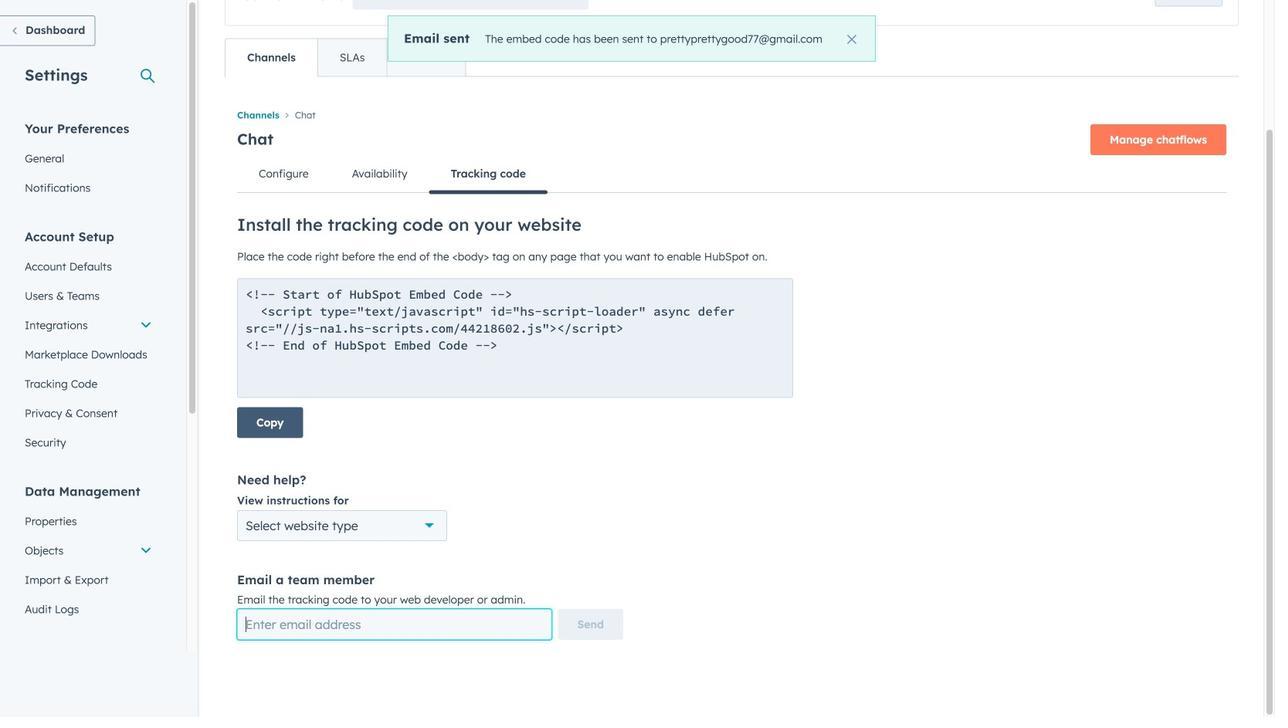 Task type: vqa. For each thing, say whether or not it's contained in the screenshot.
banner
yes



Task type: locate. For each thing, give the bounding box(es) containing it.
banner
[[237, 120, 1226, 155]]

your preferences element
[[15, 120, 161, 203]]

0 vertical spatial navigation
[[237, 105, 1226, 124]]

alert
[[388, 15, 876, 62]]

tab list
[[225, 38, 466, 77]]

Enter email address text field
[[237, 609, 552, 640]]

tab panel
[[225, 76, 1239, 653]]

navigation
[[237, 105, 1226, 124], [237, 155, 1226, 194]]

1 vertical spatial navigation
[[237, 155, 1226, 194]]



Task type: describe. For each thing, give the bounding box(es) containing it.
account setup element
[[15, 228, 161, 458]]

1 navigation from the top
[[237, 105, 1226, 124]]

data management element
[[15, 483, 161, 624]]

close image
[[847, 35, 857, 44]]

2 navigation from the top
[[237, 155, 1226, 194]]



